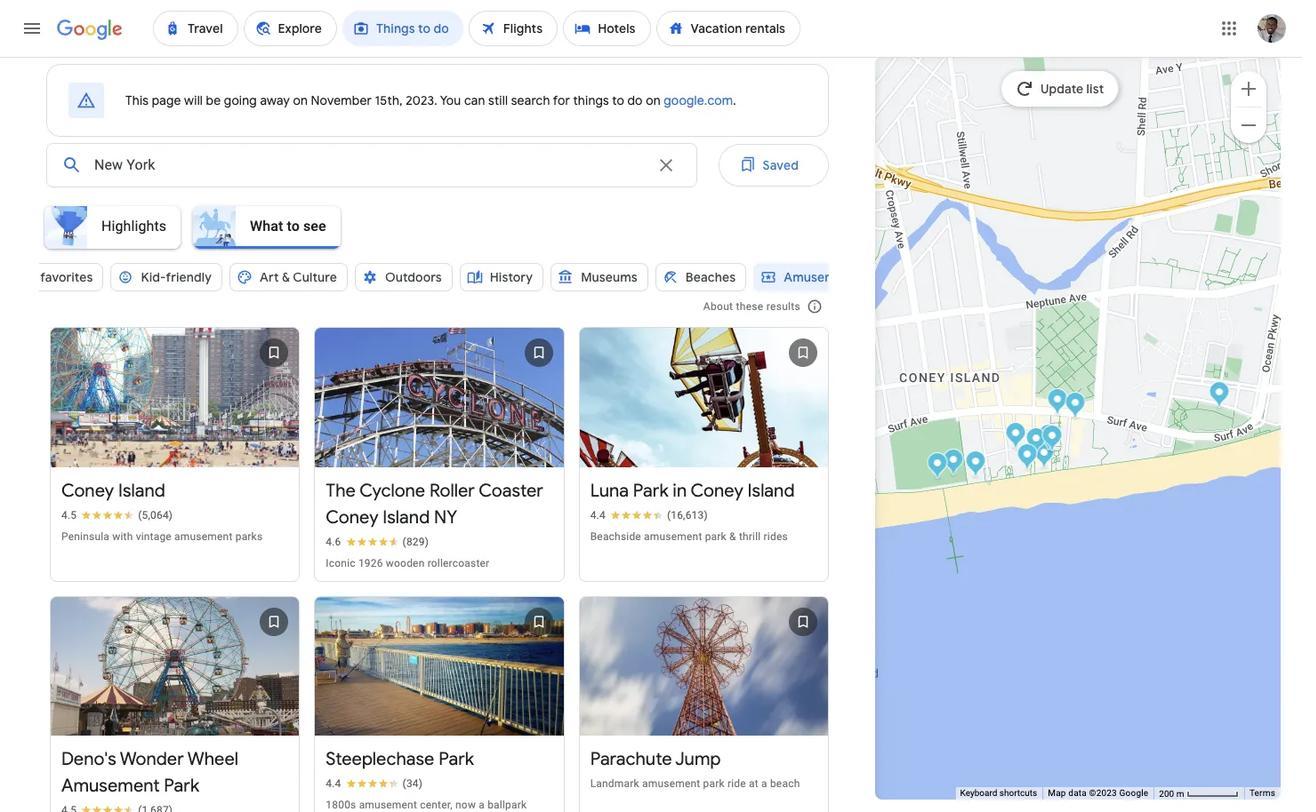 Task type: locate. For each thing, give the bounding box(es) containing it.
m
[[1176, 789, 1184, 799]]

2 vertical spatial park
[[164, 776, 199, 798]]

1 vertical spatial &
[[729, 531, 736, 543]]

(34)
[[403, 778, 423, 791]]

about these results image
[[793, 286, 836, 328]]

history
[[490, 270, 533, 286]]

1800s
[[326, 800, 356, 812]]

google
[[1119, 789, 1149, 799]]

0 horizontal spatial park
[[164, 776, 199, 798]]

local favorites
[[6, 270, 93, 286]]

.
[[733, 93, 736, 109]]

on right away
[[293, 93, 308, 109]]

this page will be going away on november 15th, 2023. you can still search for things to do on google.com .
[[125, 93, 736, 109]]

beaches
[[686, 270, 736, 286]]

island up (5,064)
[[118, 480, 165, 502]]

list
[[1087, 81, 1104, 97]]

0 horizontal spatial amusement
[[61, 776, 160, 798]]

2 horizontal spatial park
[[633, 480, 669, 502]]

november
[[311, 93, 372, 109]]

4.4 inside image
[[590, 509, 606, 522]]

filters list inside form
[[32, 201, 829, 272]]

4.4 for luna park in coney island
[[590, 509, 606, 522]]

what to see list item
[[188, 201, 348, 254]]

coney up 4.5
[[61, 480, 114, 502]]

amusement inside deno's wonder wheel amusement park
[[61, 776, 160, 798]]

1 horizontal spatial a
[[761, 778, 767, 791]]

1 vertical spatial 4.4
[[326, 778, 341, 791]]

filters list containing local favorites
[[0, 256, 901, 317]]

the cyclone roller coaster coney island ny image
[[1065, 392, 1086, 422]]

1 horizontal spatial 4.4
[[590, 509, 606, 522]]

cyclone
[[360, 480, 425, 502]]

1 vertical spatial to
[[287, 217, 300, 234]]

to left do
[[612, 93, 624, 109]]

steeplechase park
[[326, 749, 474, 771]]

park left ride
[[703, 778, 725, 791]]

coney island history project image
[[1026, 428, 1046, 457]]

island
[[118, 480, 165, 502], [748, 480, 795, 502], [383, 507, 430, 529]]

tony's express image
[[966, 451, 986, 480]]

iconic
[[326, 557, 356, 570]]

what to see
[[250, 217, 326, 234]]

4.5 out of 5 stars from 5,064 reviews image
[[61, 508, 173, 523]]

about these results
[[703, 301, 801, 313]]

on right do
[[646, 93, 661, 109]]

museums
[[581, 270, 638, 286]]

1 vertical spatial park
[[439, 749, 474, 771]]

4.4 out of 5 stars from 34 reviews image
[[326, 777, 423, 792]]

parks
[[858, 270, 891, 286]]

& left thrill
[[729, 531, 736, 543]]

island up (829) at the bottom
[[383, 507, 430, 529]]

highlights link
[[39, 206, 188, 249]]

filters list
[[32, 201, 829, 272], [0, 256, 901, 317]]

park
[[705, 531, 727, 543], [703, 778, 725, 791]]

15th,
[[375, 93, 403, 109]]

1 vertical spatial amusement
[[61, 776, 160, 798]]

park up now at the bottom of the page
[[439, 749, 474, 771]]

park
[[633, 480, 669, 502], [439, 749, 474, 771], [164, 776, 199, 798]]

rides
[[764, 531, 788, 543]]

now
[[455, 800, 476, 812]]

amusement
[[784, 270, 855, 286], [61, 776, 160, 798]]

update list button
[[1002, 71, 1119, 107]]

do
[[628, 93, 643, 109]]

4.4 up 1800s
[[326, 778, 341, 791]]

a inside parachute jump landmark amusement park ride at a beach
[[761, 778, 767, 791]]

0 vertical spatial to
[[612, 93, 624, 109]]

coaster
[[479, 480, 543, 502]]

still
[[488, 93, 508, 109]]

0 horizontal spatial on
[[293, 93, 308, 109]]

luna park in coney island
[[590, 480, 795, 502]]

4.4 down the luna
[[590, 509, 606, 522]]

keyboard shortcuts button
[[960, 788, 1037, 801]]

save the cyclone roller coaster coney island ny to collection image
[[517, 332, 560, 374]]

0 vertical spatial a
[[761, 778, 767, 791]]

the
[[326, 480, 356, 502]]

amusement down jump
[[642, 778, 700, 791]]

1 horizontal spatial park
[[439, 749, 474, 771]]

amusement down (16,613)
[[644, 531, 702, 543]]

0 vertical spatial amusement
[[784, 270, 855, 286]]

amusement up 4.5 out of 5 stars from 1,687 reviews image
[[61, 776, 160, 798]]

4.4 out of 5 stars from 16,613 reviews image
[[590, 508, 708, 523]]

1 vertical spatial a
[[479, 800, 485, 812]]

coney inside "the cyclone roller coaster coney island ny"
[[326, 507, 379, 529]]

park down wonder
[[164, 776, 199, 798]]

0 horizontal spatial &
[[282, 270, 290, 286]]

& right art
[[282, 270, 290, 286]]

1 horizontal spatial &
[[729, 531, 736, 543]]

coney
[[61, 480, 114, 502], [691, 480, 743, 502], [326, 507, 379, 529]]

what to see link
[[188, 206, 348, 249]]

terms
[[1250, 789, 1276, 799]]

filters list containing highlights
[[32, 201, 829, 272]]

ny
[[434, 507, 457, 529]]

1 horizontal spatial coney
[[326, 507, 379, 529]]

4.6 out of 5 stars from 829 reviews image
[[326, 535, 429, 549]]

beaches button
[[655, 256, 747, 299]]

luna
[[590, 480, 629, 502]]

what
[[250, 217, 283, 234]]

amusement
[[174, 531, 233, 543], [644, 531, 702, 543], [642, 778, 700, 791], [359, 800, 417, 812]]

0 horizontal spatial a
[[479, 800, 485, 812]]

thrill
[[739, 531, 761, 543]]

0 vertical spatial &
[[282, 270, 290, 286]]

saved link
[[718, 144, 829, 187]]

island up rides
[[748, 480, 795, 502]]

luna park in coney island image
[[1047, 389, 1068, 418]]

0 horizontal spatial coney
[[61, 480, 114, 502]]

deno's wonder wheel amusement park
[[61, 749, 239, 798]]

park left thrill
[[705, 531, 727, 543]]

list containing coney island
[[43, 315, 836, 813]]

coney down the the
[[326, 507, 379, 529]]

clear image
[[655, 155, 676, 176]]

google.com link
[[664, 93, 733, 109]]

amusement left parks
[[174, 531, 233, 543]]

list
[[43, 315, 836, 813]]

coney right the in
[[691, 480, 743, 502]]

a
[[761, 778, 767, 791], [479, 800, 485, 812]]

wooden
[[386, 557, 425, 570]]

a right at
[[761, 778, 767, 791]]

map region
[[759, 45, 1302, 813]]

friendly
[[166, 270, 212, 286]]

in
[[673, 480, 687, 502]]

wheel
[[187, 749, 239, 771]]

2 horizontal spatial island
[[748, 480, 795, 502]]

with
[[112, 531, 133, 543]]

1 vertical spatial park
[[703, 778, 725, 791]]

0 horizontal spatial island
[[118, 480, 165, 502]]

1 horizontal spatial on
[[646, 93, 661, 109]]

a right now at the bottom of the page
[[479, 800, 485, 812]]

0 horizontal spatial to
[[287, 217, 300, 234]]

1 on from the left
[[293, 93, 308, 109]]

1 horizontal spatial island
[[383, 507, 430, 529]]

0 horizontal spatial 4.4
[[326, 778, 341, 791]]

4.4
[[590, 509, 606, 522], [326, 778, 341, 791]]

results
[[767, 301, 801, 313]]

deno's wonder wheel amusement park image
[[1034, 442, 1054, 471]]

away
[[260, 93, 290, 109]]

park up the 4.4 out of 5 stars from 16,613 reviews image
[[633, 480, 669, 502]]

save deno's wonder wheel amusement park to collection image
[[253, 601, 296, 644]]

0 vertical spatial 4.4
[[590, 509, 606, 522]]

0 vertical spatial park
[[633, 480, 669, 502]]

&
[[282, 270, 290, 286], [729, 531, 736, 543]]

you
[[440, 93, 461, 109]]

museums button
[[551, 256, 648, 299]]

peninsula
[[61, 531, 109, 543]]

local favorites button
[[0, 256, 104, 299]]

(5,064)
[[138, 509, 173, 522]]

4.4 inside "image"
[[326, 778, 341, 791]]

to left see
[[287, 217, 300, 234]]

1 horizontal spatial amusement
[[784, 270, 855, 286]]

spook a rama image
[[1038, 424, 1059, 454]]

1 horizontal spatial to
[[612, 93, 624, 109]]

kid-friendly
[[141, 270, 212, 286]]

amusement up the "results"
[[784, 270, 855, 286]]

map
[[1048, 789, 1066, 799]]

see
[[303, 217, 326, 234]]

map data ©2023 google
[[1048, 789, 1149, 799]]



Task type: describe. For each thing, give the bounding box(es) containing it.
about
[[703, 301, 733, 313]]

things
[[573, 93, 609, 109]]

4.6
[[326, 536, 341, 548]]

2 horizontal spatial coney
[[691, 480, 743, 502]]

favorites
[[40, 270, 93, 286]]

(829)
[[403, 536, 429, 548]]

landmark
[[590, 778, 639, 791]]

to inside list item
[[287, 217, 300, 234]]

soarin' eagle image
[[1006, 423, 1026, 452]]

outdoors
[[385, 270, 442, 286]]

local
[[6, 270, 38, 286]]

the cyclone roller coaster coney island ny
[[326, 480, 543, 529]]

amusement inside parachute jump landmark amusement park ride at a beach
[[642, 778, 700, 791]]

can
[[464, 93, 485, 109]]

art
[[260, 270, 279, 286]]

ride
[[728, 778, 746, 791]]

parks
[[235, 531, 263, 543]]

0 vertical spatial park
[[705, 531, 727, 543]]

beachside amusement park & thrill rides
[[590, 531, 788, 543]]

zoom out map image
[[1238, 114, 1260, 136]]

200 m button
[[1154, 788, 1244, 801]]

parachute
[[590, 749, 672, 771]]

2 on from the left
[[646, 93, 661, 109]]

©2023
[[1089, 789, 1117, 799]]

park for luna
[[633, 480, 669, 502]]

page
[[152, 93, 181, 109]]

& inside button
[[282, 270, 290, 286]]

center,
[[420, 800, 453, 812]]

be
[[206, 93, 221, 109]]

saved
[[763, 157, 799, 173]]

highlights
[[101, 217, 166, 234]]

zoom in map image
[[1238, 78, 1260, 99]]

park inside parachute jump landmark amusement park ride at a beach
[[703, 778, 725, 791]]

park for steeplechase
[[439, 749, 474, 771]]

steeplechase park image
[[943, 449, 964, 479]]

scream zone at luna park in coney island image
[[1017, 444, 1038, 473]]

peninsula with vintage amusement parks
[[61, 531, 263, 543]]

save coney island to collection image
[[253, 332, 296, 374]]

deno's wonder wheel amusement park link
[[51, 584, 299, 813]]

going
[[224, 93, 257, 109]]

update
[[1041, 81, 1084, 97]]

art & culture button
[[230, 256, 348, 299]]

search
[[511, 93, 550, 109]]

amusement parks
[[784, 270, 891, 286]]

kid-
[[141, 270, 166, 286]]

outdoors button
[[355, 256, 452, 299]]

data
[[1069, 789, 1087, 799]]

rollercoaster
[[428, 557, 490, 570]]

save parachute jump to collection image
[[782, 601, 825, 644]]

culture
[[293, 270, 337, 286]]

this
[[125, 93, 149, 109]]

kid-friendly button
[[111, 256, 222, 299]]

200
[[1159, 789, 1174, 799]]

update list
[[1041, 81, 1104, 97]]

200 m
[[1159, 789, 1187, 799]]

park inside deno's wonder wheel amusement park
[[164, 776, 199, 798]]

filters form
[[0, 137, 901, 317]]

4.5 out of 5 stars from 1,687 reviews image
[[61, 804, 173, 813]]

save luna park in coney island coney island, 2010 to collection image
[[782, 332, 825, 374]]

deno's
[[61, 749, 116, 771]]

4.4 for steeplechase park
[[326, 778, 341, 791]]

at
[[749, 778, 759, 791]]

amusement parks button
[[754, 256, 901, 299]]

vintage
[[136, 531, 172, 543]]

keyboard shortcuts
[[960, 789, 1037, 799]]

coney island image
[[1209, 382, 1230, 411]]

steeplechase
[[326, 749, 434, 771]]

main menu image
[[21, 18, 43, 39]]

these
[[736, 301, 764, 313]]

1926
[[358, 557, 383, 570]]

google.com
[[664, 93, 733, 109]]

coney island
[[61, 480, 165, 502]]

& inside list
[[729, 531, 736, 543]]

art & culture
[[260, 270, 337, 286]]

will
[[184, 93, 203, 109]]

parachute jump landmark amusement park ride at a beach
[[590, 749, 800, 791]]

amusement down 4.4 out of 5 stars from 34 reviews "image"
[[359, 800, 417, 812]]

beachside
[[590, 531, 641, 543]]

parachute jump image
[[927, 453, 948, 482]]

island inside "the cyclone roller coaster coney island ny"
[[383, 507, 430, 529]]

jump
[[675, 749, 721, 771]]

Search for destinations, sights and more text field
[[93, 144, 644, 187]]

amusement inside button
[[784, 270, 855, 286]]

shortcuts
[[1000, 789, 1037, 799]]

beach
[[770, 778, 800, 791]]

iconic 1926 wooden rollercoaster
[[326, 557, 490, 570]]

terms link
[[1250, 789, 1276, 799]]

save steeplechase park to collection image
[[517, 601, 560, 644]]

ballpark
[[488, 800, 527, 812]]

history button
[[460, 256, 544, 299]]

1800s amusement center, now a ballpark
[[326, 800, 527, 812]]

keyboard
[[960, 789, 997, 799]]

circus coaster luna park image
[[1042, 425, 1063, 455]]



Task type: vqa. For each thing, say whether or not it's contained in the screenshot.


